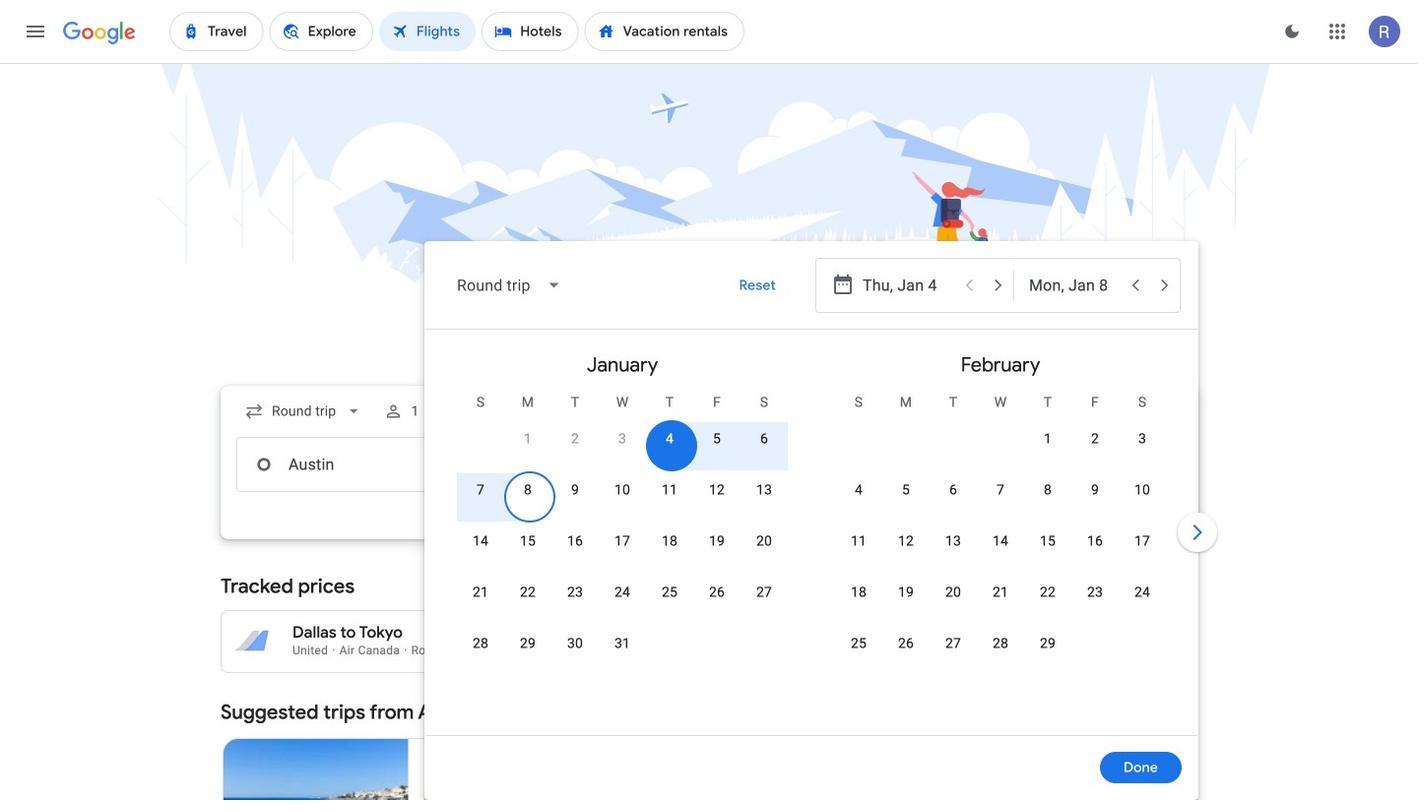 Task type: vqa. For each thing, say whether or not it's contained in the screenshot.
Sun, Feb 25 element
yes



Task type: describe. For each thing, give the bounding box(es) containing it.
Departure text field
[[863, 438, 999, 492]]

456 US dollars text field
[[816, 624, 853, 643]]

row down tue, jan 23 element
[[457, 626, 646, 682]]

grid inside flight search box
[[433, 338, 1190, 748]]

wed, feb 28 element
[[993, 634, 1009, 654]]

sat, jan 20 element
[[756, 532, 772, 552]]

wed, jan 17 element
[[615, 532, 630, 552]]

none text field inside flight search box
[[236, 437, 514, 493]]

mon, jan 29 element
[[520, 634, 536, 654]]

1 row group from the left
[[433, 338, 812, 728]]

tue, jan 9 element
[[571, 481, 579, 500]]

sun, jan 21 element
[[473, 583, 489, 603]]

sat, feb 3 element
[[1139, 429, 1147, 449]]

sun, feb 11 element
[[851, 532, 867, 552]]

1 return text field from the top
[[1029, 259, 1120, 312]]

mon, jan 22 element
[[520, 583, 536, 603]]

thu, feb 29 element
[[1040, 634, 1056, 654]]

mon, feb 12 element
[[898, 532, 914, 552]]

wed, jan 3 element
[[619, 429, 627, 449]]

mon, feb 26 element
[[898, 634, 914, 654]]

thu, jan 4, departure date. element
[[666, 429, 674, 449]]

next image
[[1174, 509, 1221, 557]]

Departure text field
[[863, 259, 954, 312]]

row up the wed, feb 28 'element' at right bottom
[[835, 574, 1166, 630]]

2 cell from the left
[[1024, 525, 1072, 572]]

row up wed, jan 17 element
[[457, 472, 788, 528]]

suggested trips from austin region
[[221, 690, 1198, 801]]

2 row group from the left
[[812, 338, 1190, 728]]

sat, jan 6 element
[[760, 429, 768, 449]]

sun, jan 7 element
[[477, 481, 485, 500]]

sat, jan 13 element
[[756, 481, 772, 500]]

633 US dollars text field
[[821, 642, 853, 658]]

fri, jan 26 element
[[709, 583, 725, 603]]

3139 US dollars text field
[[479, 624, 524, 643]]

row down the thu, feb 1 element
[[835, 472, 1166, 528]]

tue, jan 2 element
[[571, 429, 579, 449]]

tue, jan 16 element
[[567, 532, 583, 552]]

2 return text field from the top
[[1029, 438, 1165, 492]]

sat, feb 10 element
[[1135, 481, 1151, 500]]

sun, feb 4 element
[[855, 481, 863, 500]]

4 cell from the left
[[1119, 525, 1166, 572]]

sat, jan 27 element
[[756, 583, 772, 603]]

thu, feb 1 element
[[1044, 429, 1052, 449]]

main menu image
[[24, 20, 47, 43]]

1 cell from the left
[[977, 525, 1024, 572]]

mon, feb 5 element
[[902, 481, 910, 500]]



Task type: locate. For each thing, give the bounding box(es) containing it.
row down the wed, feb 7 element
[[835, 523, 1166, 579]]

sun, feb 18 element
[[851, 583, 867, 603]]

row up fri, feb 9 element
[[1024, 413, 1166, 477]]

cell down "thu, feb 8" element
[[1024, 525, 1072, 572]]

row group
[[433, 338, 812, 728], [812, 338, 1190, 728]]

None field
[[441, 262, 578, 309], [236, 394, 372, 429], [441, 262, 578, 309], [236, 394, 372, 429]]

wed, jan 24 element
[[615, 583, 630, 603]]

mon, jan 8, return date. element
[[524, 481, 532, 500]]

cell
[[977, 525, 1024, 572], [1024, 525, 1072, 572], [1072, 525, 1119, 572], [1119, 525, 1166, 572]]

row
[[504, 413, 788, 477], [1024, 413, 1166, 477], [457, 472, 788, 528], [835, 472, 1166, 528], [457, 523, 788, 579], [835, 523, 1166, 579], [457, 574, 788, 630], [835, 574, 1166, 630], [457, 626, 646, 682], [835, 626, 1072, 682]]

wed, jan 10 element
[[615, 481, 630, 500]]

tue, feb 27 element
[[946, 634, 961, 654]]

fri, jan 12 element
[[709, 481, 725, 500]]

mon, jan 1 element
[[524, 429, 532, 449]]

spirit image
[[424, 797, 440, 801]]

row down the mon, feb 19 element
[[835, 626, 1072, 682]]

Flight search field
[[205, 241, 1221, 801]]

row up wed, jan 31 'element'
[[457, 574, 788, 630]]

fri, jan 5 element
[[713, 429, 721, 449]]

thu, feb 8 element
[[1044, 481, 1052, 500]]

cell down the wed, feb 7 element
[[977, 525, 1024, 572]]

fri, feb 9 element
[[1091, 481, 1099, 500]]

fri, jan 19 element
[[709, 532, 725, 552]]

grid
[[433, 338, 1190, 748]]

change appearance image
[[1269, 8, 1316, 55]]

sun, feb 25 element
[[851, 634, 867, 654]]

2177 US dollars text field
[[482, 642, 524, 658]]

tracked prices region
[[221, 563, 1198, 674]]

None text field
[[236, 437, 514, 493]]

tue, jan 23 element
[[567, 583, 583, 603]]

cell left next image
[[1119, 525, 1166, 572]]

sun, jan 14 element
[[473, 532, 489, 552]]

fri, feb 2 element
[[1091, 429, 1099, 449]]

0 vertical spatial return text field
[[1029, 259, 1120, 312]]

thu, jan 18 element
[[662, 532, 678, 552]]

tue, jan 30 element
[[567, 634, 583, 654]]

sun, jan 28 element
[[473, 634, 489, 654]]

wed, feb 7 element
[[997, 481, 1005, 500]]

row up wed, jan 24 element
[[457, 523, 788, 579]]

mon, feb 19 element
[[898, 583, 914, 603]]

mon, jan 15 element
[[520, 532, 536, 552]]

1 vertical spatial return text field
[[1029, 438, 1165, 492]]

row up thu, jan 11 element
[[504, 413, 788, 477]]

wed, jan 31 element
[[615, 634, 630, 654]]

thu, jan 11 element
[[662, 481, 678, 500]]

3 cell from the left
[[1072, 525, 1119, 572]]

tue, feb 6 element
[[950, 481, 958, 500]]

cell down fri, feb 9 element
[[1072, 525, 1119, 572]]

thu, jan 25 element
[[662, 583, 678, 603]]

Return text field
[[1029, 259, 1120, 312], [1029, 438, 1165, 492]]



